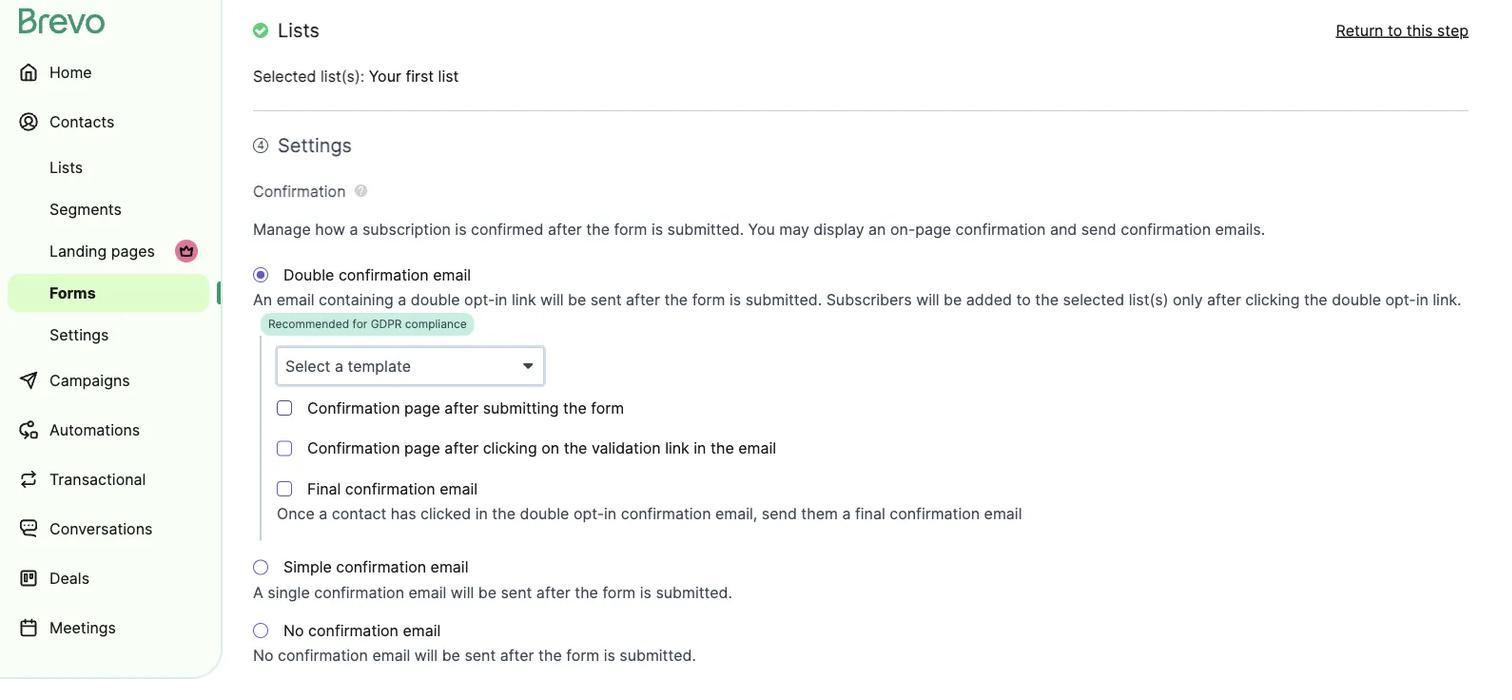 Task type: describe. For each thing, give the bounding box(es) containing it.
a
[[253, 584, 263, 602]]

containing
[[319, 291, 394, 310]]

clicked
[[421, 505, 471, 524]]

1 horizontal spatial lists
[[278, 19, 320, 42]]

campaigns link
[[8, 358, 209, 403]]

how
[[315, 220, 345, 239]]

will down the confirmed
[[540, 291, 564, 310]]

automations
[[49, 421, 140, 439]]

compliance
[[405, 318, 467, 332]]

them
[[801, 505, 838, 524]]

settings link
[[8, 316, 209, 354]]

final
[[855, 505, 886, 524]]

first
[[406, 67, 434, 86]]

2 horizontal spatial opt-
[[1386, 291, 1416, 310]]

4
[[257, 139, 264, 153]]

no confirmation email
[[284, 622, 441, 640]]

forms
[[49, 284, 96, 302]]

no confirmation email will be sent after the form is submitted.
[[253, 647, 696, 666]]

simple
[[284, 558, 332, 577]]

transactional link
[[8, 457, 209, 502]]

2 horizontal spatial double
[[1332, 291, 1381, 310]]

manage
[[253, 220, 311, 239]]

confirmation for confirmation page after clicking on the validation link in the email
[[307, 440, 400, 458]]

added
[[966, 291, 1012, 310]]

in down validation
[[604, 505, 617, 524]]

no for no confirmation email will be sent after the form is submitted.
[[253, 647, 274, 666]]

a right how
[[350, 220, 358, 239]]

contact
[[332, 505, 387, 524]]

a single confirmation email will be sent after the form is submitted.
[[253, 584, 733, 602]]

1 vertical spatial send
[[762, 505, 797, 524]]

1 vertical spatial clicking
[[483, 440, 537, 458]]

list(s):
[[321, 67, 365, 86]]

on
[[542, 440, 560, 458]]

1 horizontal spatial double
[[520, 505, 569, 524]]

once
[[277, 505, 315, 524]]

manage how a subscription is confirmed after the form is submitted. you may display an on-page confirmation and send confirmation emails.
[[253, 220, 1266, 239]]

deals link
[[8, 556, 209, 601]]

you
[[748, 220, 775, 239]]

no for no confirmation email
[[284, 622, 304, 640]]

will right subscribers
[[916, 291, 940, 310]]

0 horizontal spatial double
[[411, 291, 460, 310]]

step
[[1437, 21, 1469, 40]]

segments link
[[8, 190, 209, 228]]

confirmation page after clicking on the validation link in the email
[[307, 440, 776, 458]]

will down no confirmation email
[[415, 647, 438, 666]]

double
[[284, 266, 334, 284]]

selected list(s): your first list
[[253, 67, 459, 86]]

link for will
[[512, 291, 536, 310]]

an
[[869, 220, 886, 239]]

gdpr
[[371, 318, 402, 332]]

landing
[[49, 242, 107, 260]]

emails.
[[1215, 220, 1266, 239]]

email inside an email containing a double opt-in link will be sent after the form is submitted. subscribers will be added to the selected list(s) only after clicking the double opt-in link. recommended for gdpr compliance
[[277, 291, 314, 310]]

will up no confirmation email will be sent after the form is submitted.
[[451, 584, 474, 602]]

confirmation for confirmation
[[253, 182, 346, 201]]

final confirmation email
[[307, 480, 478, 499]]

deals
[[49, 569, 89, 587]]

submitting
[[483, 399, 559, 418]]

selected
[[253, 67, 316, 86]]

left___rvooi image
[[179, 244, 194, 259]]

simple confirmation email
[[284, 558, 469, 577]]

link for in
[[665, 440, 690, 458]]

meetings
[[49, 618, 116, 637]]

confirmation for confirmation page after submitting the form
[[307, 399, 400, 418]]

validation
[[592, 440, 661, 458]]

1 horizontal spatial opt-
[[574, 505, 604, 524]]

return
[[1336, 21, 1384, 40]]

home
[[49, 63, 92, 81]]

segments
[[49, 200, 122, 218]]

lists inside lists link
[[49, 158, 83, 176]]

list(s)
[[1129, 291, 1169, 310]]

automations link
[[8, 407, 209, 453]]

page for confirmation page after clicking on the validation link in the email
[[404, 440, 440, 458]]

landing pages
[[49, 242, 155, 260]]

a down the final
[[319, 505, 328, 524]]



Task type: vqa. For each thing, say whether or not it's contained in the screenshot.
Final confirmation email
yes



Task type: locate. For each thing, give the bounding box(es) containing it.
opt- up compliance
[[464, 291, 495, 310]]

page down compliance
[[404, 399, 440, 418]]

0 vertical spatial sent
[[591, 291, 622, 310]]

link.
[[1433, 291, 1462, 310]]

to left the this
[[1388, 21, 1403, 40]]

lists link
[[8, 148, 209, 186]]

settings down forms
[[49, 325, 109, 344]]

in left link.
[[1416, 291, 1429, 310]]

pages
[[111, 242, 155, 260]]

2 vertical spatial confirmation
[[307, 440, 400, 458]]

no down "single"
[[284, 622, 304, 640]]

1 horizontal spatial settings
[[278, 134, 352, 157]]

subscription
[[362, 220, 451, 239]]

final
[[307, 480, 341, 499]]

subscribers
[[826, 291, 912, 310]]

list
[[438, 67, 459, 86]]

0 horizontal spatial sent
[[465, 647, 496, 666]]

will
[[540, 291, 564, 310], [916, 291, 940, 310], [451, 584, 474, 602], [415, 647, 438, 666]]

for
[[353, 318, 368, 332]]

1 vertical spatial to
[[1017, 291, 1031, 310]]

1 horizontal spatial clicking
[[1246, 291, 1300, 310]]

1 vertical spatial lists
[[49, 158, 83, 176]]

landing pages link
[[8, 232, 209, 270]]

conversations
[[49, 519, 153, 538]]

contacts link
[[8, 99, 209, 145]]

has
[[391, 505, 416, 524]]

1 horizontal spatial no
[[284, 622, 304, 640]]

confirmation page after submitting the form
[[307, 399, 624, 418]]

lists
[[278, 19, 320, 42], [49, 158, 83, 176]]

forms link
[[8, 274, 209, 312]]

link right validation
[[665, 440, 690, 458]]

may
[[780, 220, 810, 239]]

confirmed
[[471, 220, 544, 239]]

a up gdpr
[[398, 291, 407, 310]]

and
[[1050, 220, 1077, 239]]

return image
[[253, 23, 268, 39]]

0 vertical spatial lists
[[278, 19, 320, 42]]

1 vertical spatial no
[[253, 647, 274, 666]]

0 horizontal spatial clicking
[[483, 440, 537, 458]]

be
[[568, 291, 586, 310], [944, 291, 962, 310], [478, 584, 497, 602], [442, 647, 460, 666]]

email,
[[715, 505, 758, 524]]

a
[[350, 220, 358, 239], [398, 291, 407, 310], [319, 505, 328, 524], [842, 505, 851, 524]]

an
[[253, 291, 272, 310]]

double up compliance
[[411, 291, 460, 310]]

contacts
[[49, 112, 114, 131]]

email
[[433, 266, 471, 284], [277, 291, 314, 310], [739, 440, 776, 458], [440, 480, 478, 499], [984, 505, 1022, 524], [431, 558, 469, 577], [409, 584, 447, 602], [403, 622, 441, 640], [372, 647, 410, 666]]

2 vertical spatial sent
[[465, 647, 496, 666]]

sent
[[591, 291, 622, 310], [501, 584, 532, 602], [465, 647, 496, 666]]

sent inside an email containing a double opt-in link will be sent after the form is submitted. subscribers will be added to the selected list(s) only after clicking the double opt-in link. recommended for gdpr compliance
[[591, 291, 622, 310]]

0 horizontal spatial settings
[[49, 325, 109, 344]]

a inside an email containing a double opt-in link will be sent after the form is submitted. subscribers will be added to the selected list(s) only after clicking the double opt-in link. recommended for gdpr compliance
[[398, 291, 407, 310]]

page for confirmation page after submitting the form
[[404, 399, 440, 418]]

once a contact has clicked in the double opt-in confirmation email, send them a final confirmation email
[[277, 505, 1022, 524]]

confirmation up manage
[[253, 182, 346, 201]]

link down the confirmed
[[512, 291, 536, 310]]

an email containing a double opt-in link will be sent after the form is submitted. subscribers will be added to the selected list(s) only after clicking the double opt-in link. recommended for gdpr compliance
[[253, 291, 1462, 332]]

double confirmation email
[[284, 266, 471, 284]]

submitted. inside an email containing a double opt-in link will be sent after the form is submitted. subscribers will be added to the selected list(s) only after clicking the double opt-in link. recommended for gdpr compliance
[[746, 291, 822, 310]]

form
[[614, 220, 647, 239], [692, 291, 725, 310], [591, 399, 624, 418], [603, 584, 636, 602], [566, 647, 600, 666]]

transactional
[[49, 470, 146, 489]]

0 horizontal spatial opt-
[[464, 291, 495, 310]]

clicking left on
[[483, 440, 537, 458]]

display
[[814, 220, 864, 239]]

recommended
[[268, 318, 349, 332]]

1 vertical spatial link
[[665, 440, 690, 458]]

in
[[495, 291, 508, 310], [1416, 291, 1429, 310], [694, 440, 706, 458], [475, 505, 488, 524], [604, 505, 617, 524]]

to inside an email containing a double opt-in link will be sent after the form is submitted. subscribers will be added to the selected list(s) only after clicking the double opt-in link. recommended for gdpr compliance
[[1017, 291, 1031, 310]]

is inside an email containing a double opt-in link will be sent after the form is submitted. subscribers will be added to the selected list(s) only after clicking the double opt-in link. recommended for gdpr compliance
[[730, 291, 741, 310]]

in right the clicked
[[475, 505, 488, 524]]

0 horizontal spatial link
[[512, 291, 536, 310]]

0 vertical spatial confirmation
[[253, 182, 346, 201]]

submitted.
[[667, 220, 744, 239], [746, 291, 822, 310], [656, 584, 733, 602], [620, 647, 696, 666]]

opt- left link.
[[1386, 291, 1416, 310]]

page up the final confirmation email
[[404, 440, 440, 458]]

0 vertical spatial to
[[1388, 21, 1403, 40]]

on-
[[890, 220, 915, 239]]

1 vertical spatial settings
[[49, 325, 109, 344]]

send right and at the top right of page
[[1081, 220, 1117, 239]]

0 vertical spatial settings
[[278, 134, 352, 157]]

to right added
[[1017, 291, 1031, 310]]

0 horizontal spatial no
[[253, 647, 274, 666]]

confirmation
[[956, 220, 1046, 239], [1121, 220, 1211, 239], [339, 266, 429, 284], [345, 480, 435, 499], [621, 505, 711, 524], [890, 505, 980, 524], [336, 558, 426, 577], [314, 584, 404, 602], [308, 622, 399, 640], [278, 647, 368, 666]]

the
[[586, 220, 610, 239], [664, 291, 688, 310], [1035, 291, 1059, 310], [1304, 291, 1328, 310], [563, 399, 587, 418], [564, 440, 587, 458], [711, 440, 734, 458], [492, 505, 516, 524], [575, 584, 598, 602], [539, 647, 562, 666]]

conversations link
[[8, 506, 209, 552]]

is
[[455, 220, 467, 239], [652, 220, 663, 239], [730, 291, 741, 310], [640, 584, 652, 602], [604, 647, 615, 666]]

confirmation up the final
[[307, 440, 400, 458]]

1 vertical spatial sent
[[501, 584, 532, 602]]

only
[[1173, 291, 1203, 310]]

page right an
[[915, 220, 951, 239]]

double left link.
[[1332, 291, 1381, 310]]

in right validation
[[694, 440, 706, 458]]

0 horizontal spatial lists
[[49, 158, 83, 176]]

0 horizontal spatial to
[[1017, 291, 1031, 310]]

campaigns
[[49, 371, 130, 390]]

send left the them
[[762, 505, 797, 524]]

no down a
[[253, 647, 274, 666]]

to inside button
[[1388, 21, 1403, 40]]

1 horizontal spatial sent
[[501, 584, 532, 602]]

double down confirmation page after clicking on the validation link in the email
[[520, 505, 569, 524]]

0 vertical spatial send
[[1081, 220, 1117, 239]]

return to this step button
[[1336, 20, 1469, 42]]

to
[[1388, 21, 1403, 40], [1017, 291, 1031, 310]]

1 vertical spatial confirmation
[[307, 399, 400, 418]]

page
[[915, 220, 951, 239], [404, 399, 440, 418], [404, 440, 440, 458]]

1 horizontal spatial send
[[1081, 220, 1117, 239]]

in down the confirmed
[[495, 291, 508, 310]]

2 vertical spatial page
[[404, 440, 440, 458]]

a left "final"
[[842, 505, 851, 524]]

0 vertical spatial clicking
[[1246, 291, 1300, 310]]

clicking inside an email containing a double opt-in link will be sent after the form is submitted. subscribers will be added to the selected list(s) only after clicking the double opt-in link. recommended for gdpr compliance
[[1246, 291, 1300, 310]]

form inside an email containing a double opt-in link will be sent after the form is submitted. subscribers will be added to the selected list(s) only after clicking the double opt-in link. recommended for gdpr compliance
[[692, 291, 725, 310]]

0 vertical spatial link
[[512, 291, 536, 310]]

single
[[268, 584, 310, 602]]

this
[[1407, 21, 1433, 40]]

settings
[[278, 134, 352, 157], [49, 325, 109, 344]]

1 horizontal spatial link
[[665, 440, 690, 458]]

1 vertical spatial page
[[404, 399, 440, 418]]

0 horizontal spatial send
[[762, 505, 797, 524]]

0 vertical spatial no
[[284, 622, 304, 640]]

link inside an email containing a double opt-in link will be sent after the form is submitted. subscribers will be added to the selected list(s) only after clicking the double opt-in link. recommended for gdpr compliance
[[512, 291, 536, 310]]

lists up segments
[[49, 158, 83, 176]]

lists right return icon
[[278, 19, 320, 42]]

no
[[284, 622, 304, 640], [253, 647, 274, 666]]

home link
[[8, 49, 209, 95]]

opt-
[[464, 291, 495, 310], [1386, 291, 1416, 310], [574, 505, 604, 524]]

clicking down emails.
[[1246, 291, 1300, 310]]

meetings link
[[8, 605, 209, 651]]

link
[[512, 291, 536, 310], [665, 440, 690, 458]]

double
[[411, 291, 460, 310], [1332, 291, 1381, 310], [520, 505, 569, 524]]

1 horizontal spatial to
[[1388, 21, 1403, 40]]

settings right 4
[[278, 134, 352, 157]]

confirmation down for
[[307, 399, 400, 418]]

2 horizontal spatial sent
[[591, 291, 622, 310]]

send
[[1081, 220, 1117, 239], [762, 505, 797, 524]]

0 vertical spatial page
[[915, 220, 951, 239]]

selected
[[1063, 291, 1125, 310]]

opt- down validation
[[574, 505, 604, 524]]

return to this step
[[1336, 21, 1469, 40]]

after
[[548, 220, 582, 239], [626, 291, 660, 310], [1207, 291, 1241, 310], [445, 399, 479, 418], [445, 440, 479, 458], [536, 584, 571, 602], [500, 647, 534, 666]]

your
[[369, 67, 401, 86]]



